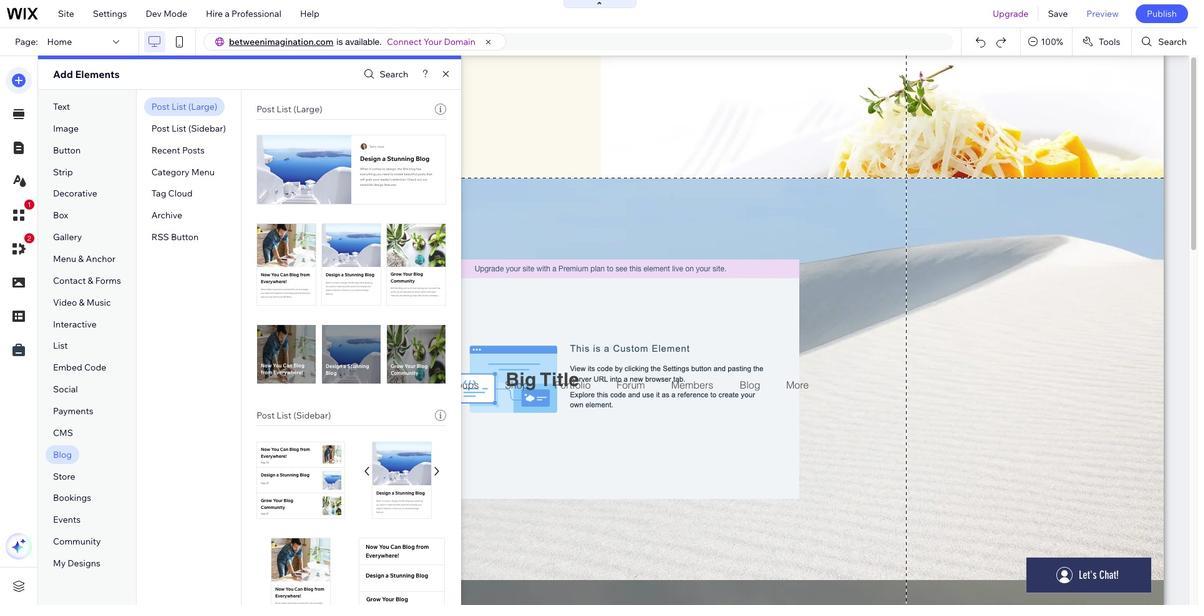 Task type: vqa. For each thing, say whether or not it's contained in the screenshot.
CATEGORY
yes



Task type: locate. For each thing, give the bounding box(es) containing it.
contact & forms
[[53, 275, 121, 286]]

list
[[172, 101, 186, 112], [277, 104, 291, 115], [172, 123, 186, 134], [53, 340, 68, 352], [277, 410, 291, 421]]

button right the rss
[[171, 232, 199, 243]]

social
[[53, 384, 78, 395]]

site
[[58, 8, 74, 19]]

0 horizontal spatial search
[[380, 69, 408, 80]]

my designs
[[53, 558, 100, 569]]

1 horizontal spatial search
[[1159, 36, 1187, 47]]

tools button
[[1073, 28, 1132, 56]]

image
[[53, 123, 79, 134]]

payments
[[53, 406, 93, 417]]

search button down publish
[[1132, 28, 1198, 56]]

0 vertical spatial &
[[78, 253, 84, 265]]

0 vertical spatial search button
[[1132, 28, 1198, 56]]

a
[[225, 8, 230, 19]]

betweenimagination.com
[[229, 36, 334, 47]]

add
[[53, 68, 73, 81]]

1 vertical spatial &
[[88, 275, 93, 286]]

search down publish
[[1159, 36, 1187, 47]]

tag
[[152, 188, 166, 199]]

decorative
[[53, 188, 97, 199]]

1 vertical spatial (sidebar)
[[293, 410, 331, 421]]

embed
[[53, 362, 82, 373]]

archive
[[152, 210, 182, 221]]

hire a professional
[[206, 8, 281, 19]]

save
[[1048, 8, 1068, 19]]

search down connect
[[380, 69, 408, 80]]

preview button
[[1077, 0, 1128, 27]]

1 vertical spatial search button
[[360, 65, 408, 83]]

dev
[[146, 8, 162, 19]]

& left forms
[[88, 275, 93, 286]]

(large)
[[188, 101, 217, 112], [293, 104, 323, 115]]

2 vertical spatial &
[[79, 297, 85, 308]]

cloud
[[168, 188, 193, 199]]

is
[[337, 37, 343, 47]]

code
[[84, 362, 106, 373]]

button down image
[[53, 145, 81, 156]]

0 vertical spatial button
[[53, 145, 81, 156]]

& for video
[[79, 297, 85, 308]]

& for menu
[[78, 253, 84, 265]]

& right video on the left of page
[[79, 297, 85, 308]]

button
[[53, 145, 81, 156], [171, 232, 199, 243]]

0 horizontal spatial (sidebar)
[[188, 123, 226, 134]]

1 vertical spatial search
[[380, 69, 408, 80]]

store
[[53, 471, 75, 482]]

post list (sidebar)
[[152, 123, 226, 134], [257, 410, 331, 421]]

menu down gallery
[[53, 253, 76, 265]]

&
[[78, 253, 84, 265], [88, 275, 93, 286], [79, 297, 85, 308]]

search button down connect
[[360, 65, 408, 83]]

recent
[[152, 145, 180, 156]]

& left anchor
[[78, 253, 84, 265]]

post
[[152, 101, 170, 112], [257, 104, 275, 115], [152, 123, 170, 134], [257, 410, 275, 421]]

1 horizontal spatial post list (sidebar)
[[257, 410, 331, 421]]

2
[[27, 235, 31, 242]]

events
[[53, 514, 81, 526]]

domain
[[444, 36, 476, 47]]

(sidebar)
[[188, 123, 226, 134], [293, 410, 331, 421]]

video
[[53, 297, 77, 308]]

your
[[424, 36, 442, 47]]

help
[[300, 8, 319, 19]]

1
[[27, 201, 31, 208]]

0 horizontal spatial post list (sidebar)
[[152, 123, 226, 134]]

post list (large)
[[152, 101, 217, 112], [257, 104, 323, 115]]

0 vertical spatial menu
[[191, 166, 215, 178]]

publish button
[[1136, 4, 1188, 23]]

dev mode
[[146, 8, 187, 19]]

my
[[53, 558, 66, 569]]

gallery
[[53, 232, 82, 243]]

forms
[[95, 275, 121, 286]]

bookings
[[53, 493, 91, 504]]

0 vertical spatial search
[[1159, 36, 1187, 47]]

menu down posts
[[191, 166, 215, 178]]

1 vertical spatial menu
[[53, 253, 76, 265]]

posts
[[182, 145, 205, 156]]

search
[[1159, 36, 1187, 47], [380, 69, 408, 80]]

menu
[[191, 166, 215, 178], [53, 253, 76, 265]]

mode
[[164, 8, 187, 19]]

0 horizontal spatial search button
[[360, 65, 408, 83]]

0 horizontal spatial menu
[[53, 253, 76, 265]]

blog
[[53, 449, 72, 460]]

upgrade
[[993, 8, 1029, 19]]

1 horizontal spatial (sidebar)
[[293, 410, 331, 421]]

1 horizontal spatial (large)
[[293, 104, 323, 115]]

embed code
[[53, 362, 106, 373]]

1 vertical spatial button
[[171, 232, 199, 243]]

search button
[[1132, 28, 1198, 56], [360, 65, 408, 83]]

connect
[[387, 36, 422, 47]]

1 horizontal spatial menu
[[191, 166, 215, 178]]

strip
[[53, 166, 73, 178]]

1 horizontal spatial button
[[171, 232, 199, 243]]



Task type: describe. For each thing, give the bounding box(es) containing it.
0 horizontal spatial button
[[53, 145, 81, 156]]

music
[[87, 297, 111, 308]]

0 vertical spatial (sidebar)
[[188, 123, 226, 134]]

publish
[[1147, 8, 1177, 19]]

0 horizontal spatial post list (large)
[[152, 101, 217, 112]]

rss button
[[152, 232, 199, 243]]

recent posts
[[152, 145, 205, 156]]

interactive
[[53, 319, 97, 330]]

contact
[[53, 275, 86, 286]]

video & music
[[53, 297, 111, 308]]

save button
[[1039, 0, 1077, 27]]

available.
[[345, 37, 382, 47]]

category menu
[[152, 166, 215, 178]]

elements
[[75, 68, 120, 81]]

text
[[53, 101, 70, 112]]

100% button
[[1021, 28, 1072, 56]]

add elements
[[53, 68, 120, 81]]

home
[[47, 36, 72, 47]]

1 button
[[6, 200, 34, 228]]

anchor
[[86, 253, 116, 265]]

tag cloud
[[152, 188, 193, 199]]

professional
[[232, 8, 281, 19]]

rss
[[152, 232, 169, 243]]

preview
[[1087, 8, 1119, 19]]

box
[[53, 210, 68, 221]]

tools
[[1099, 36, 1120, 47]]

0 vertical spatial post list (sidebar)
[[152, 123, 226, 134]]

1 horizontal spatial post list (large)
[[257, 104, 323, 115]]

community
[[53, 536, 101, 547]]

is available. connect your domain
[[337, 36, 476, 47]]

0 horizontal spatial (large)
[[188, 101, 217, 112]]

100%
[[1041, 36, 1063, 47]]

category
[[152, 166, 189, 178]]

cms
[[53, 427, 73, 439]]

2 button
[[6, 233, 34, 262]]

hire
[[206, 8, 223, 19]]

1 vertical spatial post list (sidebar)
[[257, 410, 331, 421]]

& for contact
[[88, 275, 93, 286]]

settings
[[93, 8, 127, 19]]

menu & anchor
[[53, 253, 116, 265]]

1 horizontal spatial search button
[[1132, 28, 1198, 56]]

designs
[[68, 558, 100, 569]]



